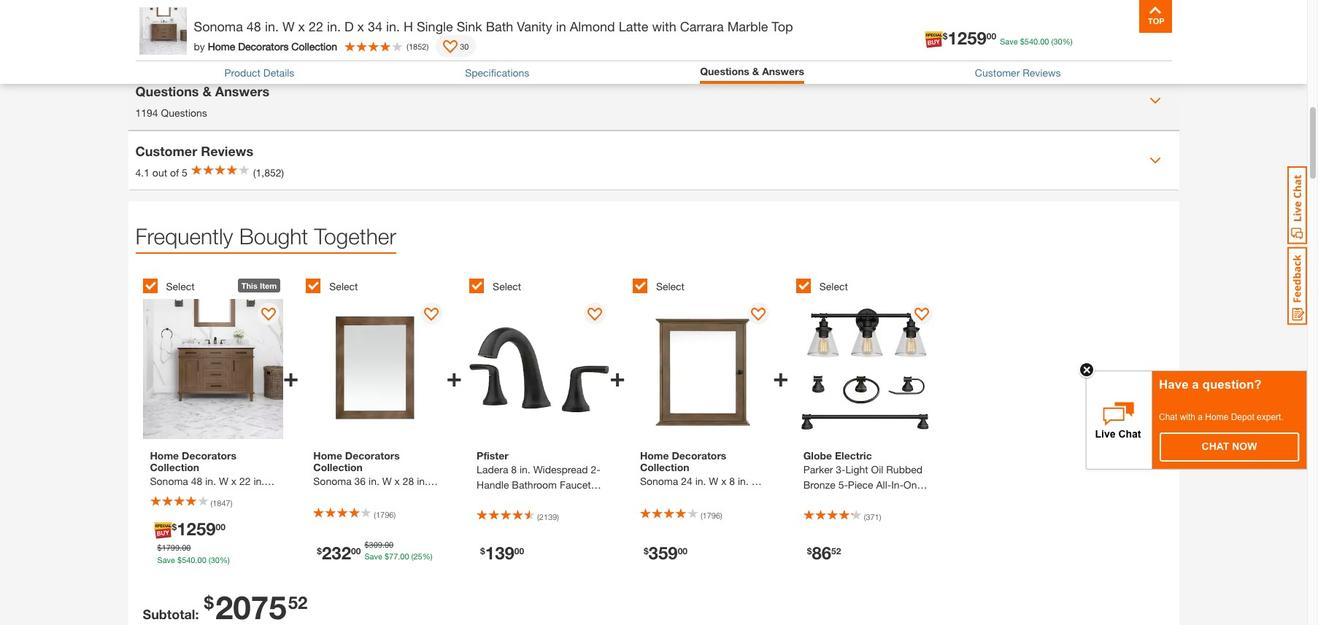 Task type: locate. For each thing, give the bounding box(es) containing it.
0 vertical spatial reviews
[[1023, 66, 1061, 79]]

00 inside $ 139 00
[[515, 546, 524, 557]]

1 horizontal spatial save
[[365, 552, 382, 562]]

h up ( 1852 ) at the top left
[[404, 18, 413, 34]]

) inside 3 / 5 group
[[557, 513, 559, 522]]

1 , from the left
[[241, 46, 244, 59]]

d for specifications
[[287, 46, 294, 59]]

0 horizontal spatial 540
[[182, 555, 195, 565]]

& inside questions & answers 1194 questions
[[203, 83, 212, 99]]

mount up medicine at the bottom right
[[678, 506, 708, 518]]

sink
[[457, 18, 482, 34]]

+ inside "4 / 5" group
[[773, 361, 789, 393]]

%)
[[1063, 37, 1073, 46], [422, 552, 433, 562], [220, 555, 230, 565]]

product image image
[[139, 7, 187, 55]]

in. inside pfister ladera 8 in. widespread 2- handle bathroom faucet in matte black
[[520, 464, 531, 476]]

customer down save $ 540 . 00 ( 30 %) in the right of the page
[[975, 66, 1020, 79]]

h right 28
[[431, 475, 438, 488]]

sonoma left "36"
[[313, 475, 352, 488]]

( inside $ 232 00 $ 309 . 00 save $ 77 . 00 ( 25 %)
[[411, 552, 414, 562]]

0 horizontal spatial $ 1259 00
[[172, 519, 226, 540]]

product details button
[[224, 66, 294, 79], [224, 66, 294, 79]]

,
[[241, 46, 244, 59], [281, 46, 284, 59]]

1 horizontal spatial $ 1259 00
[[943, 28, 997, 48]]

1 horizontal spatial decorators
[[345, 450, 400, 462]]

decorators up product details
[[238, 40, 289, 52]]

$ inside $ 86 52
[[807, 546, 812, 557]]

decorators for home decorators collection sonoma 36 in. w x 28 in. h rectangular framed wall mount bathroom vanity mirror in almond latte
[[345, 450, 400, 462]]

0 vertical spatial customer
[[975, 66, 1020, 79]]

h inside 'home decorators collection sonoma 36 in. w x 28 in. h rectangular framed wall mount bathroom vanity mirror in almond latte'
[[431, 475, 438, 488]]

5
[[182, 166, 187, 178]]

1 rectangular from the left
[[313, 491, 368, 503]]

w inside home decorators collection sonoma 24 in. w x 8 in. d x 27 in. h rectangular surface mount almond latte medicine cabinet with mirror
[[709, 475, 719, 488]]

latte inside home decorators collection sonoma 24 in. w x 8 in. d x 27 in. h rectangular surface mount almond latte medicine cabinet with mirror
[[640, 521, 663, 534]]

vanity down wall
[[393, 506, 421, 518]]

rectangular down "36"
[[313, 491, 368, 503]]

answers down top
[[762, 65, 804, 77]]

a right have
[[1192, 378, 1199, 392]]

1 mount from the left
[[313, 506, 343, 518]]

+ inside 2 / 5 group
[[446, 361, 462, 393]]

specifications down the sonoma 48 in. w x 22 in. d x 34 in. h single sink bath vanity in almond latte with carrara marble top
[[465, 66, 530, 79]]

select inside the 5 / 5 group
[[820, 280, 848, 293]]

1 vertical spatial customer reviews
[[135, 143, 253, 159]]

decorators for home decorators collection sonoma 24 in. w x 8 in. d x 27 in. h rectangular surface mount almond latte medicine cabinet with mirror
[[672, 450, 727, 462]]

2 horizontal spatial d
[[752, 475, 759, 488]]

) down framed
[[394, 510, 396, 520]]

sonoma up 34.33
[[194, 18, 243, 34]]

1 + from the left
[[283, 361, 299, 393]]

22
[[309, 18, 323, 34]]

( 371 )
[[864, 513, 881, 522]]

specifications inside specifications dimensions: h 34.33 in , w 48 in , d 22.05 in
[[135, 23, 224, 39]]

$ 1259 00 inside 1 / 5 group
[[172, 519, 226, 540]]

2 horizontal spatial display image
[[915, 308, 929, 323]]

0 vertical spatial $ 1259 00
[[943, 28, 997, 48]]

1 vertical spatial specifications
[[465, 66, 530, 79]]

reviews
[[1023, 66, 1061, 79], [201, 143, 253, 159]]

0 horizontal spatial vanity
[[393, 506, 421, 518]]

1 vertical spatial d
[[287, 46, 294, 59]]

1 horizontal spatial display image
[[443, 40, 458, 55]]

2 rectangular from the left
[[686, 491, 741, 503]]

decorators up "36"
[[345, 450, 400, 462]]

d left 22.05
[[287, 46, 294, 59]]

( 1796 ) for medicine
[[701, 511, 722, 520]]

mount up 232
[[313, 506, 343, 518]]

ladera 8 in. widespread 2-handle bathroom faucet in matte black image
[[469, 299, 610, 440]]

questions right 1194
[[161, 106, 207, 119]]

expert.
[[1257, 412, 1284, 422]]

%) inside $ 232 00 $ 309 . 00 save $ 77 . 00 ( 25 %)
[[422, 552, 433, 562]]

1852
[[409, 41, 427, 51]]

customer reviews button
[[975, 66, 1061, 79], [975, 66, 1061, 79]]

h left 34.33
[[194, 46, 202, 59]]

0 horizontal spatial 30
[[211, 555, 220, 565]]

48
[[247, 18, 261, 34], [259, 46, 270, 59]]

select inside "4 / 5" group
[[656, 280, 685, 293]]

2 display image from the left
[[588, 308, 602, 323]]

light
[[846, 464, 868, 476], [828, 494, 850, 507]]

1 horizontal spatial sonoma
[[313, 475, 352, 488]]

1 display image from the left
[[424, 308, 439, 323]]

in.
[[265, 18, 279, 34], [327, 18, 341, 34], [386, 18, 400, 34], [520, 464, 531, 476], [369, 475, 379, 488], [417, 475, 428, 488], [695, 475, 706, 488], [738, 475, 749, 488], [662, 491, 673, 503]]

28
[[403, 475, 414, 488]]

1 horizontal spatial display image
[[588, 308, 602, 323]]

30 inside dropdown button
[[460, 41, 469, 51]]

decorators inside 'home decorators collection sonoma 36 in. w x 28 in. h rectangular framed wall mount bathroom vanity mirror in almond latte'
[[345, 450, 400, 462]]

in inside pfister ladera 8 in. widespread 2- handle bathroom faucet in matte black
[[594, 479, 602, 491]]

0 horizontal spatial 1259
[[177, 519, 216, 540]]

marble
[[728, 18, 768, 34]]

select for 86
[[820, 280, 848, 293]]

1 horizontal spatial ,
[[281, 46, 284, 59]]

latte down surface
[[640, 521, 663, 534]]

0 horizontal spatial bath
[[486, 18, 513, 34]]

1259 up $ 1799 . 00 save $ 540 . 00 ( 30 %)
[[177, 519, 216, 540]]

in. up black
[[520, 464, 531, 476]]

d inside specifications dimensions: h 34.33 in , w 48 in , d 22.05 in
[[287, 46, 294, 59]]

a
[[1192, 378, 1199, 392], [1198, 412, 1203, 422]]

$ inside $ 139 00
[[480, 546, 485, 557]]

3 display image from the left
[[915, 308, 929, 323]]

top button
[[1139, 0, 1172, 33]]

customer reviews
[[975, 66, 1061, 79], [135, 143, 253, 159]]

) down pfister ladera 8 in. widespread 2- handle bathroom faucet in matte black in the bottom left of the page
[[557, 513, 559, 522]]

8 right ladera
[[511, 464, 517, 476]]

w up product details
[[247, 46, 256, 59]]

1 horizontal spatial almond
[[570, 18, 615, 34]]

( 1796 ) inside "4 / 5" group
[[701, 511, 722, 520]]

bathroom
[[512, 479, 557, 491], [346, 506, 391, 518]]

1 horizontal spatial ( 1796 )
[[701, 511, 722, 520]]

w inside specifications dimensions: h 34.33 in , w 48 in , d 22.05 in
[[247, 46, 256, 59]]

globe electric parker 3-light oil rubbed bronze 5-piece all-in-one bath light set
[[804, 450, 923, 507]]

customer reviews down save $ 540 . 00 ( 30 %) in the right of the page
[[975, 66, 1061, 79]]

48 up by home decorators collection
[[247, 18, 261, 34]]

latte left carrara
[[619, 18, 649, 34]]

1 horizontal spatial rectangular
[[686, 491, 741, 503]]

0 vertical spatial bath
[[486, 18, 513, 34]]

light down 'electric'
[[846, 464, 868, 476]]

1 vertical spatial bath
[[804, 494, 825, 507]]

0 horizontal spatial 1796
[[376, 510, 394, 520]]

customer reviews up 5
[[135, 143, 253, 159]]

customer up the "4.1 out of 5"
[[135, 143, 197, 159]]

almond inside 'home decorators collection sonoma 36 in. w x 28 in. h rectangular framed wall mount bathroom vanity mirror in almond latte'
[[354, 521, 389, 534]]

0 horizontal spatial save
[[157, 555, 175, 565]]

in. up by home decorators collection
[[265, 18, 279, 34]]

1 horizontal spatial bath
[[804, 494, 825, 507]]

2 horizontal spatial %)
[[1063, 37, 1073, 46]]

almond inside home decorators collection sonoma 24 in. w x 8 in. d x 27 in. h rectangular surface mount almond latte medicine cabinet with mirror
[[710, 506, 746, 518]]

0 vertical spatial bathroom
[[512, 479, 557, 491]]

sonoma 24 in. w x 8 in. d x 27 in. h rectangular surface mount almond latte medicine cabinet with mirror image
[[633, 299, 773, 440]]

$ 1799 . 00 save $ 540 . 00 ( 30 %)
[[157, 543, 230, 565]]

collection up "36"
[[313, 461, 363, 474]]

sonoma 48 in. w x 22 in. d x 34 in. h single sink bath vanity in almond latte with carrara marble top
[[194, 18, 793, 34]]

$ 359 00
[[644, 543, 688, 564]]

0 horizontal spatial ( 1796 )
[[374, 510, 396, 520]]

in. right "36"
[[369, 475, 379, 488]]

1 vertical spatial 48
[[259, 46, 270, 59]]

1 vertical spatial light
[[828, 494, 850, 507]]

1 horizontal spatial &
[[752, 65, 759, 77]]

0 vertical spatial a
[[1192, 378, 1199, 392]]

5 select from the left
[[820, 280, 848, 293]]

x left 28
[[395, 475, 400, 488]]

together
[[314, 223, 396, 249]]

this item
[[242, 281, 277, 291]]

+ for home decorators collection sonoma 36 in. w x 28 in. h rectangular framed wall mount bathroom vanity mirror in almond latte
[[446, 361, 462, 393]]

caret image
[[1149, 155, 1161, 166]]

1 horizontal spatial %)
[[422, 552, 433, 562]]

0 horizontal spatial ,
[[241, 46, 244, 59]]

h down 24 at the right of the page
[[676, 491, 683, 503]]

decorators up 24 at the right of the page
[[672, 450, 727, 462]]

x
[[298, 18, 305, 34], [357, 18, 364, 34], [395, 475, 400, 488], [721, 475, 727, 488], [640, 491, 645, 503]]

, up details
[[281, 46, 284, 59]]

$ 1259 00 left save $ 540 . 00 ( 30 %) in the right of the page
[[943, 28, 997, 48]]

0 horizontal spatial display image
[[424, 308, 439, 323]]

) inside 2 / 5 group
[[394, 510, 396, 520]]

232
[[322, 543, 351, 564]]

1 horizontal spatial 30
[[460, 41, 469, 51]]

bathroom inside pfister ladera 8 in. widespread 2- handle bathroom faucet in matte black
[[512, 479, 557, 491]]

0 horizontal spatial decorators
[[238, 40, 289, 52]]

1259 left save $ 540 . 00 ( 30 %) in the right of the page
[[948, 28, 987, 48]]

.
[[1038, 37, 1040, 46], [382, 540, 385, 549], [180, 543, 182, 553], [398, 552, 400, 562], [195, 555, 198, 565]]

save inside $ 1799 . 00 save $ 540 . 00 ( 30 %)
[[157, 555, 175, 565]]

vanity inside 'home decorators collection sonoma 36 in. w x 28 in. h rectangular framed wall mount bathroom vanity mirror in almond latte'
[[393, 506, 421, 518]]

+
[[283, 361, 299, 393], [446, 361, 462, 393], [610, 361, 626, 393], [773, 361, 789, 393]]

24
[[681, 475, 693, 488]]

answers inside questions & answers 1194 questions
[[215, 83, 269, 99]]

w left 22
[[282, 18, 295, 34]]

rectangular inside 'home decorators collection sonoma 36 in. w x 28 in. h rectangular framed wall mount bathroom vanity mirror in almond latte'
[[313, 491, 368, 503]]

light down 5-
[[828, 494, 850, 507]]

$ 1259 00 for $
[[943, 28, 997, 48]]

a right chat
[[1198, 412, 1203, 422]]

0 horizontal spatial mirror
[[313, 521, 340, 534]]

vanity right sink
[[517, 18, 552, 34]]

2 vertical spatial d
[[752, 475, 759, 488]]

( 1796 ) inside 2 / 5 group
[[374, 510, 396, 520]]

0 vertical spatial d
[[345, 18, 354, 34]]

0 horizontal spatial %)
[[220, 555, 230, 565]]

+ inside 1 / 5 group
[[283, 361, 299, 393]]

1 vertical spatial 52
[[288, 593, 308, 613]]

, up product
[[241, 46, 244, 59]]

in inside 'home decorators collection sonoma 36 in. w x 28 in. h rectangular framed wall mount bathroom vanity mirror in almond latte'
[[343, 521, 351, 534]]

latte inside 'home decorators collection sonoma 36 in. w x 28 in. h rectangular framed wall mount bathroom vanity mirror in almond latte'
[[392, 521, 415, 534]]

371
[[866, 513, 879, 522]]

0 vertical spatial 1259
[[948, 28, 987, 48]]

with left carrara
[[652, 18, 677, 34]]

reviews down save $ 540 . 00 ( 30 %) in the right of the page
[[1023, 66, 1061, 79]]

questions up 1194
[[135, 83, 199, 99]]

1796
[[376, 510, 394, 520], [703, 511, 721, 520]]

reviews up (1,852)
[[201, 143, 253, 159]]

3 + from the left
[[610, 361, 626, 393]]

5 / 5 group
[[796, 270, 952, 585]]

0 vertical spatial 52
[[832, 546, 841, 557]]

collection inside home decorators collection sonoma 24 in. w x 8 in. d x 27 in. h rectangular surface mount almond latte medicine cabinet with mirror
[[640, 461, 690, 474]]

1 vertical spatial 1259
[[177, 519, 216, 540]]

bathroom inside 'home decorators collection sonoma 36 in. w x 28 in. h rectangular framed wall mount bathroom vanity mirror in almond latte'
[[346, 506, 391, 518]]

d left 34
[[345, 18, 354, 34]]

2 horizontal spatial sonoma
[[640, 475, 678, 488]]

rectangular down 24 at the right of the page
[[686, 491, 741, 503]]

0 horizontal spatial specifications
[[135, 23, 224, 39]]

0 horizontal spatial answers
[[215, 83, 269, 99]]

sonoma
[[194, 18, 243, 34], [313, 475, 352, 488], [640, 475, 678, 488]]

2 select from the left
[[329, 280, 358, 293]]

in. up cabinet
[[738, 475, 749, 488]]

1259
[[948, 28, 987, 48], [177, 519, 216, 540]]

)
[[427, 41, 429, 51], [394, 510, 396, 520], [721, 511, 722, 520], [557, 513, 559, 522], [879, 513, 881, 522]]

30 button
[[436, 35, 476, 57]]

0 vertical spatial 540
[[1025, 37, 1038, 46]]

with right chat
[[1180, 412, 1196, 422]]

save inside $ 232 00 $ 309 . 00 save $ 77 . 00 ( 25 %)
[[365, 552, 382, 562]]

(
[[1052, 37, 1054, 46], [407, 41, 409, 51], [374, 510, 376, 520], [701, 511, 703, 520], [537, 513, 539, 522], [864, 513, 866, 522], [411, 552, 414, 562], [209, 555, 211, 565]]

0 horizontal spatial mount
[[313, 506, 343, 518]]

live chat image
[[1288, 166, 1307, 245]]

1 horizontal spatial 1796
[[703, 511, 721, 520]]

display image for 86
[[915, 308, 929, 323]]

select inside 3 / 5 group
[[493, 280, 521, 293]]

questions & answers button
[[700, 65, 804, 80], [700, 65, 804, 77]]

1 select from the left
[[166, 280, 195, 293]]

8 inside pfister ladera 8 in. widespread 2- handle bathroom faucet in matte black
[[511, 464, 517, 476]]

sonoma inside home decorators collection sonoma 24 in. w x 8 in. d x 27 in. h rectangular surface mount almond latte medicine cabinet with mirror
[[640, 475, 678, 488]]

sonoma inside 'home decorators collection sonoma 36 in. w x 28 in. h rectangular framed wall mount bathroom vanity mirror in almond latte'
[[313, 475, 352, 488]]

0 horizontal spatial display image
[[261, 308, 276, 323]]

1 vertical spatial customer
[[135, 143, 197, 159]]

& for questions & answers 1194 questions
[[203, 83, 212, 99]]

48 up product details
[[259, 46, 270, 59]]

bath inside globe electric parker 3-light oil rubbed bronze 5-piece all-in-one bath light set
[[804, 494, 825, 507]]

48 inside specifications dimensions: h 34.33 in , w 48 in , d 22.05 in
[[259, 46, 270, 59]]

2-
[[591, 464, 601, 476]]

answers down product
[[215, 83, 269, 99]]

&
[[752, 65, 759, 77], [203, 83, 212, 99]]

collection inside 'home decorators collection sonoma 36 in. w x 28 in. h rectangular framed wall mount bathroom vanity mirror in almond latte'
[[313, 461, 363, 474]]

1796 down framed
[[376, 510, 394, 520]]

in. right 24 at the right of the page
[[695, 475, 706, 488]]

latte up '77'
[[392, 521, 415, 534]]

0 horizontal spatial 8
[[511, 464, 517, 476]]

w up framed
[[382, 475, 392, 488]]

1 horizontal spatial mirror
[[662, 537, 689, 549]]

d inside home decorators collection sonoma 24 in. w x 8 in. d x 27 in. h rectangular surface mount almond latte medicine cabinet with mirror
[[752, 475, 759, 488]]

) inside "4 / 5" group
[[721, 511, 722, 520]]

0 vertical spatial mirror
[[313, 521, 340, 534]]

faucet
[[560, 479, 591, 491]]

2 vertical spatial with
[[640, 537, 659, 549]]

) up cabinet
[[721, 511, 722, 520]]

collection up 24 at the right of the page
[[640, 461, 690, 474]]

2 mount from the left
[[678, 506, 708, 518]]

collection for home decorators collection sonoma 24 in. w x 8 in. d x 27 in. h rectangular surface mount almond latte medicine cabinet with mirror
[[640, 461, 690, 474]]

w right 24 at the right of the page
[[709, 475, 719, 488]]

4 + from the left
[[773, 361, 789, 393]]

1 horizontal spatial answers
[[762, 65, 804, 77]]

1 horizontal spatial vanity
[[517, 18, 552, 34]]

0 vertical spatial vanity
[[517, 18, 552, 34]]

3 select from the left
[[493, 280, 521, 293]]

00 inside the $ 359 00
[[678, 546, 688, 557]]

sonoma up 27
[[640, 475, 678, 488]]

1796 for latte
[[376, 510, 394, 520]]

0 vertical spatial specifications
[[135, 23, 224, 39]]

parker 3-light oil rubbed bronze 5-piece all-in-one bath light set image
[[796, 299, 937, 440]]

bath
[[486, 18, 513, 34], [804, 494, 825, 507]]

& down 34.33
[[203, 83, 212, 99]]

save
[[1000, 37, 1018, 46], [365, 552, 382, 562], [157, 555, 175, 565]]

1796 inside "4 / 5" group
[[703, 511, 721, 520]]

$ 232 00 $ 309 . 00 save $ 77 . 00 ( 25 %)
[[317, 540, 433, 564]]

mirror down medicine at the bottom right
[[662, 537, 689, 549]]

& down marble
[[752, 65, 759, 77]]

set
[[853, 494, 869, 507]]

) down all-
[[879, 513, 881, 522]]

1 vertical spatial questions
[[135, 83, 199, 99]]

vanity
[[517, 18, 552, 34], [393, 506, 421, 518]]

oil
[[871, 464, 884, 476]]

1 vertical spatial almond
[[710, 506, 746, 518]]

question?
[[1203, 378, 1262, 392]]

36
[[354, 475, 366, 488]]

w
[[282, 18, 295, 34], [247, 46, 256, 59], [382, 475, 392, 488], [709, 475, 719, 488]]

display image inside the 5 / 5 group
[[915, 308, 929, 323]]

0 horizontal spatial &
[[203, 83, 212, 99]]

5-
[[839, 479, 848, 491]]

0 vertical spatial answers
[[762, 65, 804, 77]]

0 horizontal spatial bathroom
[[346, 506, 391, 518]]

select inside 1 / 5 group
[[166, 280, 195, 293]]

d left parker
[[752, 475, 759, 488]]

electric
[[835, 450, 872, 462]]

2 vertical spatial almond
[[354, 521, 389, 534]]

2 horizontal spatial display image
[[751, 308, 766, 323]]

$
[[943, 30, 948, 41], [1020, 37, 1025, 46], [172, 522, 177, 533], [365, 540, 369, 549], [157, 543, 162, 553], [317, 546, 322, 557], [480, 546, 485, 557], [644, 546, 649, 557], [807, 546, 812, 557], [385, 552, 389, 562], [177, 555, 182, 565], [204, 593, 214, 613]]

bath down bronze on the right
[[804, 494, 825, 507]]

540 inside $ 1799 . 00 save $ 540 . 00 ( 30 %)
[[182, 555, 195, 565]]

) inside the 5 / 5 group
[[879, 513, 881, 522]]

chat with a home depot expert.
[[1159, 412, 1284, 422]]

1 horizontal spatial bathroom
[[512, 479, 557, 491]]

2 + from the left
[[446, 361, 462, 393]]

( 1796 ) down framed
[[374, 510, 396, 520]]

1796 up cabinet
[[703, 511, 721, 520]]

0 horizontal spatial reviews
[[201, 143, 253, 159]]

select for 359
[[656, 280, 685, 293]]

1259 inside 1 / 5 group
[[177, 519, 216, 540]]

( 1796 ) for latte
[[374, 510, 396, 520]]

1796 inside 2 / 5 group
[[376, 510, 394, 520]]

specifications button
[[465, 66, 530, 79], [465, 66, 530, 79]]

bathroom down framed
[[346, 506, 391, 518]]

1 horizontal spatial mount
[[678, 506, 708, 518]]

questions down carrara
[[700, 65, 750, 77]]

1 horizontal spatial d
[[345, 18, 354, 34]]

0 horizontal spatial customer reviews
[[135, 143, 253, 159]]

customer
[[975, 66, 1020, 79], [135, 143, 197, 159]]

1 vertical spatial bathroom
[[346, 506, 391, 518]]

display image inside 3 / 5 group
[[588, 308, 602, 323]]

1 horizontal spatial 8
[[729, 475, 735, 488]]

( 1796 ) up cabinet
[[701, 511, 722, 520]]

decorators inside home decorators collection sonoma 24 in. w x 8 in. d x 27 in. h rectangular surface mount almond latte medicine cabinet with mirror
[[672, 450, 727, 462]]

1 vertical spatial 540
[[182, 555, 195, 565]]

bathroom up black
[[512, 479, 557, 491]]

1 vertical spatial with
[[1180, 412, 1196, 422]]

2139
[[539, 513, 557, 522]]

1 horizontal spatial 1259
[[948, 28, 987, 48]]

1 horizontal spatial customer reviews
[[975, 66, 1061, 79]]

display image inside 1 / 5 group
[[261, 308, 276, 323]]

select
[[166, 280, 195, 293], [329, 280, 358, 293], [493, 280, 521, 293], [656, 280, 685, 293], [820, 280, 848, 293]]

h inside home decorators collection sonoma 24 in. w x 8 in. d x 27 in. h rectangular surface mount almond latte medicine cabinet with mirror
[[676, 491, 683, 503]]

questions for questions & answers
[[700, 65, 750, 77]]

( inside the 5 / 5 group
[[864, 513, 866, 522]]

answers for questions & answers
[[762, 65, 804, 77]]

0 horizontal spatial d
[[287, 46, 294, 59]]

0 vertical spatial almond
[[570, 18, 615, 34]]

3 / 5 group
[[469, 270, 626, 585]]

framed
[[371, 491, 406, 503]]

decorators
[[238, 40, 289, 52], [345, 450, 400, 462], [672, 450, 727, 462]]

specifications up by
[[135, 23, 224, 39]]

2 / 5 group
[[306, 270, 462, 585]]

1 horizontal spatial specifications
[[465, 66, 530, 79]]

with down surface
[[640, 537, 659, 549]]

display image
[[424, 308, 439, 323], [588, 308, 602, 323], [915, 308, 929, 323]]

$ 1259 00 up $ 1799 . 00 save $ 540 . 00 ( 30 %)
[[172, 519, 226, 540]]

collection down 22
[[291, 40, 337, 52]]

8 right 24 at the right of the page
[[729, 475, 735, 488]]

w inside 'home decorators collection sonoma 36 in. w x 28 in. h rectangular framed wall mount bathroom vanity mirror in almond latte'
[[382, 475, 392, 488]]

have a question?
[[1159, 378, 1262, 392]]

0 vertical spatial with
[[652, 18, 677, 34]]

w for home decorators collection sonoma 24 in. w x 8 in. d x 27 in. h rectangular surface mount almond latte medicine cabinet with mirror
[[709, 475, 719, 488]]

2 horizontal spatial 30
[[1054, 37, 1063, 46]]

0 vertical spatial questions
[[700, 65, 750, 77]]

display image
[[443, 40, 458, 55], [261, 308, 276, 323], [751, 308, 766, 323]]

22.05
[[297, 46, 323, 59]]

0 vertical spatial &
[[752, 65, 759, 77]]

answers
[[762, 65, 804, 77], [215, 83, 269, 99]]

4 / 5 group
[[633, 270, 789, 585]]

mirror up 232
[[313, 521, 340, 534]]

bath right sink
[[486, 18, 513, 34]]

in
[[556, 18, 566, 34], [233, 46, 241, 59], [273, 46, 281, 59], [325, 46, 333, 59], [594, 479, 602, 491], [343, 521, 351, 534]]

+ inside 3 / 5 group
[[610, 361, 626, 393]]

4 select from the left
[[656, 280, 685, 293]]



Task type: vqa. For each thing, say whether or not it's contained in the screenshot.
Surface Length:
no



Task type: describe. For each thing, give the bounding box(es) containing it.
& for questions & answers
[[752, 65, 759, 77]]

product
[[224, 66, 261, 79]]

display image inside 2 / 5 group
[[424, 308, 439, 323]]

1 vertical spatial reviews
[[201, 143, 253, 159]]

questions for questions & answers 1194 questions
[[135, 83, 199, 99]]

save $ 540 . 00 ( 30 %)
[[1000, 37, 1073, 46]]

specifications for specifications dimensions: h 34.33 in , w 48 in , d 22.05 in
[[135, 23, 224, 39]]

x inside 'home decorators collection sonoma 36 in. w x 28 in. h rectangular framed wall mount bathroom vanity mirror in almond latte'
[[395, 475, 400, 488]]

+ for home decorators collection sonoma 24 in. w x 8 in. d x 27 in. h rectangular surface mount almond latte medicine cabinet with mirror
[[773, 361, 789, 393]]

home inside home decorators collection sonoma 24 in. w x 8 in. d x 27 in. h rectangular surface mount almond latte medicine cabinet with mirror
[[640, 450, 669, 462]]

mount inside home decorators collection sonoma 24 in. w x 8 in. d x 27 in. h rectangular surface mount almond latte medicine cabinet with mirror
[[678, 506, 708, 518]]

) for 359
[[721, 511, 722, 520]]

with inside home decorators collection sonoma 24 in. w x 8 in. d x 27 in. h rectangular surface mount almond latte medicine cabinet with mirror
[[640, 537, 659, 549]]

home decorators collection sonoma 24 in. w x 8 in. d x 27 in. h rectangular surface mount almond latte medicine cabinet with mirror
[[640, 450, 759, 549]]

home decorators collection sonoma 36 in. w x 28 in. h rectangular framed wall mount bathroom vanity mirror in almond latte
[[313, 450, 438, 534]]

309
[[369, 540, 382, 549]]

1194
[[135, 106, 158, 119]]

select inside 2 / 5 group
[[329, 280, 358, 293]]

$ inside the $ 359 00
[[644, 546, 649, 557]]

this
[[242, 281, 258, 291]]

) down single
[[427, 41, 429, 51]]

$ 86 52
[[807, 543, 841, 564]]

d for home decorators collection
[[752, 475, 759, 488]]

chat now link
[[1161, 433, 1299, 461]]

( 1852 )
[[407, 41, 429, 51]]

frequently
[[135, 223, 233, 249]]

30 inside $ 1799 . 00 save $ 540 . 00 ( 30 %)
[[211, 555, 220, 565]]

pfister ladera 8 in. widespread 2- handle bathroom faucet in matte black
[[477, 450, 602, 507]]

ladera
[[477, 464, 508, 476]]

1 / 5 group
[[143, 270, 299, 585]]

w for specifications dimensions: h 34.33 in , w 48 in , d 22.05 in
[[247, 46, 256, 59]]

medicine
[[666, 521, 708, 534]]

sonoma 36 in. w x 28 in. h rectangular framed wall mount bathroom vanity mirror in almond latte image
[[306, 299, 446, 440]]

0 vertical spatial customer reviews
[[975, 66, 1061, 79]]

rubbed
[[886, 464, 923, 476]]

display image inside 30 dropdown button
[[443, 40, 458, 55]]

by
[[194, 40, 205, 52]]

w for home decorators collection sonoma 36 in. w x 28 in. h rectangular framed wall mount bathroom vanity mirror in almond latte
[[382, 475, 392, 488]]

) for 86
[[879, 513, 881, 522]]

1799
[[162, 543, 180, 553]]

questions & answers
[[700, 65, 804, 77]]

4.1 out of 5
[[135, 166, 187, 178]]

27
[[648, 491, 660, 503]]

select for 139
[[493, 280, 521, 293]]

out
[[152, 166, 167, 178]]

1 horizontal spatial reviews
[[1023, 66, 1061, 79]]

8 inside home decorators collection sonoma 24 in. w x 8 in. d x 27 in. h rectangular surface mount almond latte medicine cabinet with mirror
[[729, 475, 735, 488]]

in. right 22
[[327, 18, 341, 34]]

questions & answers 1194 questions
[[135, 83, 269, 119]]

wall
[[409, 491, 428, 503]]

139
[[485, 543, 515, 564]]

parker
[[804, 464, 833, 476]]

( inside $ 1799 . 00 save $ 540 . 00 ( 30 %)
[[209, 555, 211, 565]]

handle
[[477, 479, 509, 491]]

in. right 27
[[662, 491, 673, 503]]

h inside specifications dimensions: h 34.33 in , w 48 in , d 22.05 in
[[194, 46, 202, 59]]

( 2139 )
[[537, 513, 559, 522]]

chat
[[1159, 412, 1178, 422]]

( inside "4 / 5" group
[[701, 511, 703, 520]]

top
[[772, 18, 793, 34]]

dimensions:
[[135, 46, 192, 59]]

1 horizontal spatial customer
[[975, 66, 1020, 79]]

34
[[368, 18, 382, 34]]

x left 27
[[640, 491, 645, 503]]

collection for home decorators collection sonoma 36 in. w x 28 in. h rectangular framed wall mount bathroom vanity mirror in almond latte
[[313, 461, 363, 474]]

+ for pfister ladera 8 in. widespread 2- handle bathroom faucet in matte black
[[610, 361, 626, 393]]

sonoma for home decorators collection sonoma 36 in. w x 28 in. h rectangular framed wall mount bathroom vanity mirror in almond latte
[[313, 475, 352, 488]]

specifications for specifications
[[465, 66, 530, 79]]

depot
[[1231, 412, 1255, 422]]

2 horizontal spatial save
[[1000, 37, 1018, 46]]

now
[[1232, 441, 1257, 452]]

bought
[[239, 223, 308, 249]]

2 , from the left
[[281, 46, 284, 59]]

mount inside 'home decorators collection sonoma 36 in. w x 28 in. h rectangular framed wall mount bathroom vanity mirror in almond latte'
[[313, 506, 343, 518]]

globe
[[804, 450, 832, 462]]

by home decorators collection
[[194, 40, 337, 52]]

x left 34
[[357, 18, 364, 34]]

86
[[812, 543, 832, 564]]

( inside 3 / 5 group
[[537, 513, 539, 522]]

52 inside $ 86 52
[[832, 546, 841, 557]]

(1,852)
[[253, 166, 284, 178]]

display image for 139
[[588, 308, 602, 323]]

$ 1259 00 for save
[[172, 519, 226, 540]]

details
[[263, 66, 294, 79]]

1259 for $
[[948, 28, 987, 48]]

home inside 'home decorators collection sonoma 36 in. w x 28 in. h rectangular framed wall mount bathroom vanity mirror in almond latte'
[[313, 450, 342, 462]]

25
[[414, 552, 422, 562]]

surface
[[640, 506, 675, 518]]

4.1
[[135, 166, 150, 178]]

piece
[[848, 479, 874, 491]]

in. right 34
[[386, 18, 400, 34]]

cabinet
[[711, 521, 746, 534]]

%) inside $ 1799 . 00 save $ 540 . 00 ( 30 %)
[[220, 555, 230, 565]]

matte
[[477, 494, 503, 507]]

of
[[170, 166, 179, 178]]

specifications dimensions: h 34.33 in , w 48 in , d 22.05 in
[[135, 23, 333, 59]]

frequently bought together
[[135, 223, 396, 249]]

) for 139
[[557, 513, 559, 522]]

1 vertical spatial a
[[1198, 412, 1203, 422]]

mirror inside home decorators collection sonoma 24 in. w x 8 in. d x 27 in. h rectangular surface mount almond latte medicine cabinet with mirror
[[662, 537, 689, 549]]

0 vertical spatial light
[[846, 464, 868, 476]]

chat now
[[1202, 441, 1257, 452]]

in. right 28
[[417, 475, 428, 488]]

product details
[[224, 66, 294, 79]]

34.33
[[205, 46, 230, 59]]

in-
[[891, 479, 904, 491]]

3-
[[836, 464, 846, 476]]

1796 for medicine
[[703, 511, 721, 520]]

0 vertical spatial 48
[[247, 18, 261, 34]]

carrara
[[680, 18, 724, 34]]

all-
[[876, 479, 892, 491]]

sonoma for home decorators collection sonoma 24 in. w x 8 in. d x 27 in. h rectangular surface mount almond latte medicine cabinet with mirror
[[640, 475, 678, 488]]

widespread
[[533, 464, 588, 476]]

item
[[260, 281, 277, 291]]

subtotal:
[[143, 607, 199, 623]]

mirror inside 'home decorators collection sonoma 36 in. w x 28 in. h rectangular framed wall mount bathroom vanity mirror in almond latte'
[[313, 521, 340, 534]]

1259 for save
[[177, 519, 216, 540]]

have
[[1159, 378, 1189, 392]]

359
[[649, 543, 678, 564]]

77
[[389, 552, 398, 562]]

pfister
[[477, 450, 509, 462]]

answers for questions & answers 1194 questions
[[215, 83, 269, 99]]

feedback link image
[[1288, 247, 1307, 326]]

chat
[[1202, 441, 1230, 452]]

black
[[506, 494, 531, 507]]

bronze
[[804, 479, 836, 491]]

0 horizontal spatial sonoma
[[194, 18, 243, 34]]

$ 139 00
[[480, 543, 524, 564]]

2 vertical spatial questions
[[161, 106, 207, 119]]

caret image
[[1149, 95, 1161, 107]]

1 horizontal spatial 540
[[1025, 37, 1038, 46]]

one
[[904, 479, 923, 491]]

x right 24 at the right of the page
[[721, 475, 727, 488]]

rectangular inside home decorators collection sonoma 24 in. w x 8 in. d x 27 in. h rectangular surface mount almond latte medicine cabinet with mirror
[[686, 491, 741, 503]]

x left 22
[[298, 18, 305, 34]]

single
[[417, 18, 453, 34]]



